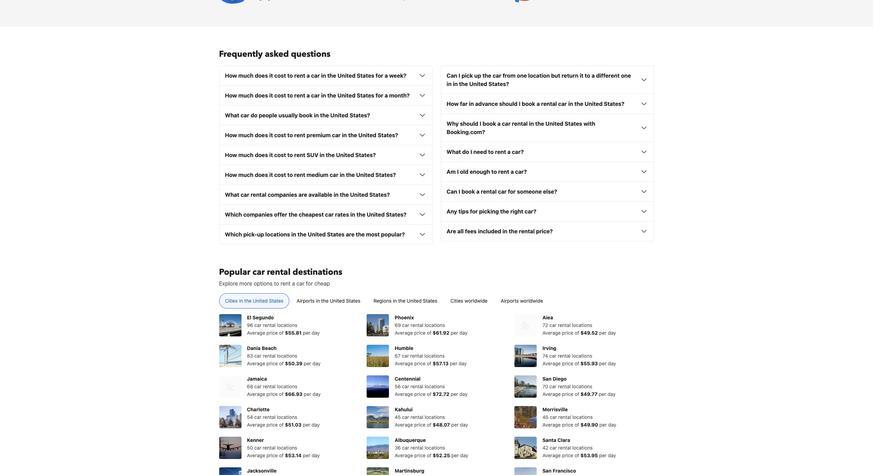 Task type: describe. For each thing, give the bounding box(es) containing it.
per for kahului 45 car rental locations average price of $48.07 per day
[[452, 423, 459, 428]]

cheap car rental in santa clara image
[[515, 438, 537, 460]]

what car rental companies are available in the united states? button
[[225, 191, 427, 199]]

can i book a rental car for someone else? button
[[447, 188, 649, 196]]

week?
[[390, 73, 407, 79]]

it for how much does it cost to rent premium car in the united states?
[[270, 132, 273, 139]]

i inside 'why should i book a car rental in the united states with booking.com?'
[[480, 121, 482, 127]]

irving
[[543, 346, 557, 352]]

car inside the centennial 56 car rental locations average price of $72.72 per day
[[402, 384, 410, 390]]

can i pick up the car from one location but return it to a different one in in the united states? button
[[447, 72, 649, 88]]

price for albuquerque 36 car rental locations average price of $52.25 per day
[[415, 453, 426, 459]]

per for kenner 50 car rental locations average price of $53.14 per day
[[303, 453, 311, 459]]

cheap car rental in dania beach image
[[219, 345, 242, 368]]

states left month?
[[357, 93, 375, 99]]

car inside charlotte 54 car rental locations average price of $51.03 per day
[[255, 415, 262, 421]]

any
[[447, 209, 458, 215]]

rental inside the centennial 56 car rental locations average price of $72.72 per day
[[411, 384, 424, 390]]

popular?
[[381, 232, 405, 238]]

should inside "how far in advance should i book a rental car in the united states?" dropdown button
[[500, 101, 518, 107]]

states? inside how much does it cost to rent premium car in the united states? dropdown button
[[378, 132, 399, 139]]

any tips for picking the right car?
[[447, 209, 537, 215]]

cheapest
[[299, 212, 324, 218]]

it inside can i pick up the car from one location but return it to a different one in in the united states?
[[580, 73, 584, 79]]

much for how much does it cost to rent a car in the united states for a month?
[[239, 93, 254, 99]]

to inside what do i need to rent a car? 'dropdown button'
[[489, 149, 494, 155]]

cheap car rental in charlotte image
[[219, 407, 242, 429]]

price for kenner 50 car rental locations average price of $53.14 per day
[[267, 453, 278, 459]]

irving 74 car rental locations average price of $55.93 per day
[[543, 346, 617, 367]]

45 for kahului
[[395, 415, 401, 421]]

locations inside aiea 72 car rental locations average price of $49.52 per day
[[572, 323, 593, 329]]

airports in the united states button
[[291, 294, 367, 309]]

the up rates
[[340, 192, 349, 198]]

how far in advance should i book a rental car in the united states?
[[447, 101, 625, 107]]

i inside am i old enough to rent a car? dropdown button
[[457, 169, 459, 175]]

pick-
[[244, 232, 257, 238]]

of for aiea 72 car rental locations average price of $49.52 per day
[[575, 330, 580, 336]]

albuquerque 36 car rental locations average price of $52.25 per day
[[395, 438, 469, 459]]

companies inside which companies offer the cheapest car rates  in the united states? dropdown button
[[244, 212, 273, 218]]

cheap car rental in martinsburg image
[[367, 468, 389, 476]]

to inside am i old enough to rent a car? dropdown button
[[492, 169, 497, 175]]

need
[[474, 149, 487, 155]]

it for how much does it cost to rent medium car in the united states?
[[270, 172, 273, 178]]

how far in advance should i book a rental car in the united states? button
[[447, 100, 649, 108]]

book up 'why should i book a car rental in the united states with booking.com?' at the right top of page
[[522, 101, 536, 107]]

in inside 'why should i book a car rental in the united states with booking.com?'
[[530, 121, 534, 127]]

cost for how much does it cost to rent premium car in the united states?
[[275, 132, 286, 139]]

average inside santa clara 42 car rental locations average price of $53.95 per day
[[543, 453, 561, 459]]

with
[[584, 121, 596, 127]]

book inside dropdown button
[[299, 112, 313, 119]]

car inside kahului 45 car rental locations average price of $48.07 per day
[[402, 415, 410, 421]]

am
[[447, 169, 456, 175]]

how much does it cost to rent medium car in the united states? button
[[225, 171, 427, 179]]

in inside dropdown button
[[314, 112, 319, 119]]

67
[[395, 353, 401, 359]]

price for charlotte 54 car rental locations average price of $51.03 per day
[[267, 423, 278, 428]]

cheap car rental in morrisville image
[[515, 407, 537, 429]]

albuquerque
[[395, 438, 426, 444]]

car inside can i pick up the car from one location but return it to a different one in in the united states?
[[493, 73, 502, 79]]

destinations
[[293, 267, 343, 278]]

santa
[[543, 438, 557, 444]]

which pick-up locations in the united states are the most popular?
[[225, 232, 405, 238]]

the left right
[[501, 209, 510, 215]]

day for phoenix 69 car rental locations average price of $61.92 per day
[[460, 330, 468, 336]]

states? inside what car do people usually book in the united states? dropdown button
[[350, 112, 370, 119]]

rental inside dania beach 83 car rental locations average price of $50.39 per day
[[263, 353, 276, 359]]

day for aiea 72 car rental locations average price of $49.52 per day
[[608, 330, 617, 336]]

are all fees included in the rental price? button
[[447, 228, 649, 236]]

83
[[247, 353, 253, 359]]

69
[[395, 323, 401, 329]]

for left someone
[[508, 189, 516, 195]]

average inside san diego 70 car rental locations average price of $49.77 per day
[[543, 392, 561, 398]]

of inside santa clara 42 car rental locations average price of $53.95 per day
[[575, 453, 580, 459]]

regions in the united states
[[374, 298, 438, 304]]

medium
[[307, 172, 329, 178]]

locations inside morrisville 45 car rental locations average price of $49.90 per day
[[573, 415, 593, 421]]

states down rates
[[327, 232, 345, 238]]

the left 'most'
[[356, 232, 365, 238]]

70
[[543, 384, 549, 390]]

regions
[[374, 298, 392, 304]]

$53.95
[[581, 453, 598, 459]]

airports worldwide button
[[495, 294, 549, 309]]

42
[[543, 446, 549, 451]]

locations inside irving 74 car rental locations average price of $55.93 per day
[[572, 353, 593, 359]]

5 million+ reviews image
[[515, 0, 543, 4]]

morrisville 45 car rental locations average price of $49.90 per day
[[543, 407, 617, 428]]

rental inside el segundo 96 car rental locations average price of $55.81 per day
[[263, 323, 276, 329]]

book down old
[[462, 189, 475, 195]]

rental inside 'why should i book a car rental in the united states with booking.com?'
[[512, 121, 528, 127]]

cities worldwide
[[451, 298, 488, 304]]

states up segundo
[[269, 298, 284, 304]]

cheap car rental in aiea image
[[515, 315, 537, 337]]

options
[[254, 281, 273, 287]]

jamaica
[[247, 376, 267, 382]]

rates
[[335, 212, 349, 218]]

san francisco link
[[515, 463, 621, 476]]

rental inside irving 74 car rental locations average price of $55.93 per day
[[558, 353, 571, 359]]

average inside dania beach 83 car rental locations average price of $50.39 per day
[[247, 361, 265, 367]]

a down can i pick up the car from one location but return it to a different one in in the united states?
[[537, 101, 540, 107]]

cheap car rental in jamaica image
[[219, 376, 242, 398]]

cheap
[[315, 281, 330, 287]]

of for phoenix 69 car rental locations average price of $61.92 per day
[[427, 330, 432, 336]]

phoenix
[[395, 315, 414, 321]]

rental inside san diego 70 car rental locations average price of $49.77 per day
[[558, 384, 571, 390]]

included
[[478, 229, 502, 235]]

of inside san diego 70 car rental locations average price of $49.77 per day
[[575, 392, 580, 398]]

cheap car rental in albuquerque image
[[367, 438, 389, 460]]

frequently asked questions
[[219, 49, 331, 60]]

rental inside humble 67 car rental locations average price of $57.13 per day
[[411, 353, 423, 359]]

kahului 45 car rental locations average price of $48.07 per day
[[395, 407, 469, 428]]

dania
[[247, 346, 261, 352]]

we're here for you image
[[219, 0, 247, 4]]

locations inside charlotte 54 car rental locations average price of $51.03 per day
[[277, 415, 297, 421]]

rental inside kahului 45 car rental locations average price of $48.07 per day
[[411, 415, 424, 421]]

why
[[447, 121, 459, 127]]

states? inside can i pick up the car from one location but return it to a different one in in the united states?
[[489, 81, 509, 87]]

the inside dropdown button
[[320, 112, 329, 119]]

segundo
[[253, 315, 274, 321]]

how much does it cost to rent medium car in the united states?
[[225, 172, 396, 178]]

phoenix 69 car rental locations average price of $61.92 per day
[[395, 315, 468, 336]]

rental inside phoenix 69 car rental locations average price of $61.92 per day
[[411, 323, 424, 329]]

morrisville
[[543, 407, 568, 413]]

the down cheapest at the left of the page
[[298, 232, 307, 238]]

but
[[552, 73, 561, 79]]

a left week?
[[385, 73, 388, 79]]

cheap car rental in san diego image
[[515, 376, 537, 398]]

car inside phoenix 69 car rental locations average price of $61.92 per day
[[402, 323, 410, 329]]

car inside albuquerque 36 car rental locations average price of $52.25 per day
[[402, 446, 410, 451]]

price for humble 67 car rental locations average price of $57.13 per day
[[415, 361, 426, 367]]

for left week?
[[376, 73, 384, 79]]

car? for what do i need to rent a car?
[[512, 149, 524, 155]]

per for centennial 56 car rental locations average price of $72.72 per day
[[451, 392, 459, 398]]

a down enough
[[477, 189, 480, 195]]

what do i need to rent a car? button
[[447, 148, 649, 156]]

pick
[[462, 73, 473, 79]]

car inside 'why should i book a car rental in the united states with booking.com?'
[[502, 121, 511, 127]]

which for which companies offer the cheapest car rates  in the united states?
[[225, 212, 242, 218]]

cities for cities worldwide
[[451, 298, 464, 304]]

does for how much does it cost to rent premium car in the united states?
[[255, 132, 268, 139]]

car inside humble 67 car rental locations average price of $57.13 per day
[[402, 353, 409, 359]]

average inside el segundo 96 car rental locations average price of $55.81 per day
[[247, 330, 265, 336]]

the down cheap
[[322, 298, 329, 304]]

a inside 'why should i book a car rental in the united states with booking.com?'
[[498, 121, 501, 127]]

rental inside popular car rental destinations explore more options to rent a car for cheap
[[267, 267, 291, 278]]

price inside el segundo 96 car rental locations average price of $55.81 per day
[[267, 330, 278, 336]]

$66.93
[[285, 392, 303, 398]]

day for jamaica 68 car rental locations average price of $66.93 per day
[[313, 392, 321, 398]]

up inside can i pick up the car from one location but return it to a different one in in the united states?
[[475, 73, 482, 79]]

car inside el segundo 96 car rental locations average price of $55.81 per day
[[255, 323, 262, 329]]

a inside 'dropdown button'
[[508, 149, 511, 155]]

the right offer
[[289, 212, 298, 218]]

rent up what car do people usually book in the united states?
[[294, 93, 306, 99]]

56
[[395, 384, 401, 390]]

enough
[[470, 169, 490, 175]]

i inside "can i book a rental car for someone else?" dropdown button
[[459, 189, 461, 195]]

suv
[[307, 152, 319, 158]]

per for aiea 72 car rental locations average price of $49.52 per day
[[600, 330, 607, 336]]

rent up can i book a rental car for someone else? at top
[[499, 169, 510, 175]]

locations inside kenner 50 car rental locations average price of $53.14 per day
[[277, 446, 297, 451]]

jamaica 68 car rental locations average price of $66.93 per day
[[247, 376, 321, 398]]

cheap car rental in san francisco image
[[515, 468, 537, 476]]

how much does it cost to rent a car in the united states for a week? button
[[225, 72, 427, 80]]

locations inside albuquerque 36 car rental locations average price of $52.25 per day
[[425, 446, 445, 451]]

san diego 70 car rental locations average price of $49.77 per day
[[543, 376, 616, 398]]

to inside how much does it cost to rent premium car in the united states? dropdown button
[[288, 132, 293, 139]]

cheap car rental in jacksonville image
[[219, 468, 242, 476]]

rental inside santa clara 42 car rental locations average price of $53.95 per day
[[559, 446, 572, 451]]

how for how much does it cost to rent a car in the united states for a month?
[[225, 93, 237, 99]]

the inside 'dropdown button'
[[509, 229, 518, 235]]

rent inside 'dropdown button'
[[495, 149, 507, 155]]

someone
[[517, 189, 542, 195]]

cost for how much does it cost to rent suv in the united states?
[[275, 152, 286, 158]]

asked
[[265, 49, 289, 60]]

of for centennial 56 car rental locations average price of $72.72 per day
[[427, 392, 432, 398]]

cities for cities in the united states
[[225, 298, 238, 304]]

right
[[511, 209, 524, 215]]

much for how much does it cost to rent premium car in the united states?
[[239, 132, 254, 139]]

which companies offer the cheapest car rates  in the united states? button
[[225, 211, 427, 219]]

for left month?
[[376, 93, 384, 99]]

of inside dania beach 83 car rental locations average price of $50.39 per day
[[279, 361, 284, 367]]

of for albuquerque 36 car rental locations average price of $52.25 per day
[[427, 453, 432, 459]]

else?
[[544, 189, 558, 195]]

a inside can i pick up the car from one location but return it to a different one in in the united states?
[[592, 73, 595, 79]]

the down 'how much does it cost to rent a car in the united states for a week?' dropdown button
[[328, 93, 336, 99]]

locations inside el segundo 96 car rental locations average price of $55.81 per day
[[277, 323, 298, 329]]

day inside el segundo 96 car rental locations average price of $55.81 per day
[[312, 330, 320, 336]]

united inside can i pick up the car from one location but return it to a different one in in the united states?
[[470, 81, 488, 87]]

locations inside humble 67 car rental locations average price of $57.13 per day
[[425, 353, 445, 359]]

states left regions
[[346, 298, 361, 304]]

what car rental companies are available in the united states?
[[225, 192, 390, 198]]

different
[[597, 73, 620, 79]]

36
[[395, 446, 401, 451]]

rent inside "dropdown button"
[[294, 152, 306, 158]]

rental inside morrisville 45 car rental locations average price of $49.90 per day
[[559, 415, 572, 421]]

how much does it cost to rent premium car in the united states? button
[[225, 131, 427, 140]]

locations inside jamaica 68 car rental locations average price of $66.93 per day
[[277, 384, 298, 390]]

advance
[[476, 101, 498, 107]]

$53.14
[[285, 453, 302, 459]]

of for morrisville 45 car rental locations average price of $49.90 per day
[[575, 423, 580, 428]]

of for humble 67 car rental locations average price of $57.13 per day
[[427, 361, 432, 367]]

a down how much does it cost to rent a car in the united states for a week?
[[307, 93, 310, 99]]

the down return
[[575, 101, 584, 107]]

are
[[447, 229, 457, 235]]

booking.com?
[[447, 129, 485, 135]]

rent left medium
[[294, 172, 306, 178]]

locations inside dropdown button
[[266, 232, 290, 238]]

which for which pick-up locations in the united states are the most popular?
[[225, 232, 242, 238]]

rent left premium
[[294, 132, 306, 139]]

jacksonville
[[247, 469, 277, 475]]

74
[[543, 353, 548, 359]]

any tips for picking the right car? button
[[447, 208, 649, 216]]

to inside popular car rental destinations explore more options to rent a car for cheap
[[274, 281, 279, 287]]

states? inside how much does it cost to rent medium car in the united states? dropdown button
[[376, 172, 396, 178]]

explore
[[219, 281, 238, 287]]

day for humble 67 car rental locations average price of $57.13 per day
[[459, 361, 467, 367]]

states? inside "how far in advance should i book a rental car in the united states?" dropdown button
[[604, 101, 625, 107]]

cheap car rental in phoenix image
[[367, 315, 389, 337]]

96
[[247, 323, 253, 329]]

price for irving 74 car rental locations average price of $55.93 per day
[[563, 361, 574, 367]]

a up can i book a rental car for someone else? at top
[[511, 169, 514, 175]]

what car do people usually book in the united states? button
[[225, 111, 427, 120]]

the down what car do people usually book in the united states? dropdown button
[[349, 132, 357, 139]]

does for how much does it cost to rent a car in the united states for a month?
[[255, 93, 268, 99]]

car inside jamaica 68 car rental locations average price of $66.93 per day
[[255, 384, 262, 390]]

$49.90
[[581, 423, 599, 428]]

do inside 'dropdown button'
[[463, 149, 470, 155]]

popular car rental destinations explore more options to rent a car for cheap
[[219, 267, 343, 287]]

per for albuquerque 36 car rental locations average price of $52.25 per day
[[452, 453, 459, 459]]

price for phoenix 69 car rental locations average price of $61.92 per day
[[415, 330, 426, 336]]

car inside morrisville 45 car rental locations average price of $49.90 per day
[[550, 415, 557, 421]]

book inside 'why should i book a car rental in the united states with booking.com?'
[[483, 121, 497, 127]]

i inside can i pick up the car from one location but return it to a different one in in the united states?
[[459, 73, 461, 79]]

san francisco
[[543, 469, 577, 475]]

kahului
[[395, 407, 413, 413]]

much for how much does it cost to rent a car in the united states for a week?
[[239, 73, 254, 79]]

dania beach 83 car rental locations average price of $50.39 per day
[[247, 346, 321, 367]]

price for jamaica 68 car rental locations average price of $66.93 per day
[[267, 392, 278, 398]]

rental inside kenner 50 car rental locations average price of $53.14 per day
[[263, 446, 276, 451]]

car inside kenner 50 car rental locations average price of $53.14 per day
[[254, 446, 262, 451]]

price inside santa clara 42 car rental locations average price of $53.95 per day
[[563, 453, 574, 459]]

car? for am i old enough to rent a car?
[[516, 169, 527, 175]]

i inside "how far in advance should i book a rental car in the united states?" dropdown button
[[519, 101, 521, 107]]

day for albuquerque 36 car rental locations average price of $52.25 per day
[[461, 453, 469, 459]]

to inside how much does it cost to rent suv in the united states? "dropdown button"
[[288, 152, 293, 158]]



Task type: locate. For each thing, give the bounding box(es) containing it.
cities in the united states
[[225, 298, 284, 304]]

what for what do i need to rent a car?
[[447, 149, 461, 155]]

average for kahului 45 car rental locations average price of $48.07 per day
[[395, 423, 413, 428]]

day inside santa clara 42 car rental locations average price of $53.95 per day
[[609, 453, 617, 459]]

1 horizontal spatial up
[[475, 73, 482, 79]]

how for how much does it cost to rent premium car in the united states?
[[225, 132, 237, 139]]

rental inside albuquerque 36 car rental locations average price of $52.25 per day
[[411, 446, 424, 451]]

can i pick up the car from one location but return it to a different one in in the united states?
[[447, 73, 632, 87]]

0 vertical spatial which
[[225, 212, 242, 218]]

average inside albuquerque 36 car rental locations average price of $52.25 per day
[[395, 453, 413, 459]]

average down 56
[[395, 392, 413, 398]]

companies up offer
[[268, 192, 297, 198]]

rental inside aiea 72 car rental locations average price of $49.52 per day
[[558, 323, 571, 329]]

of left $61.92
[[427, 330, 432, 336]]

average for irving 74 car rental locations average price of $55.93 per day
[[543, 361, 561, 367]]

day inside the centennial 56 car rental locations average price of $72.72 per day
[[460, 392, 468, 398]]

1 vertical spatial can
[[447, 189, 458, 195]]

which
[[225, 212, 242, 218], [225, 232, 242, 238]]

day inside morrisville 45 car rental locations average price of $49.90 per day
[[609, 423, 617, 428]]

charlotte
[[247, 407, 270, 413]]

of for irving 74 car rental locations average price of $55.93 per day
[[575, 361, 580, 367]]

1 vertical spatial which
[[225, 232, 242, 238]]

the up phoenix
[[399, 298, 406, 304]]

price up jacksonville link
[[267, 453, 278, 459]]

2 vertical spatial what
[[225, 192, 240, 198]]

of inside el segundo 96 car rental locations average price of $55.81 per day
[[279, 330, 284, 336]]

kenner
[[247, 438, 264, 444]]

does inside "dropdown button"
[[255, 152, 268, 158]]

$55.81
[[285, 330, 302, 336]]

cheap car rental in el segundo image
[[219, 315, 242, 337]]

price for morrisville 45 car rental locations average price of $49.90 per day
[[563, 423, 574, 428]]

car inside san diego 70 car rental locations average price of $49.77 per day
[[550, 384, 557, 390]]

humble
[[395, 346, 414, 352]]

the right pick at the top right of the page
[[483, 73, 492, 79]]

cities in the united states button
[[219, 294, 290, 309]]

locations up $49.52
[[572, 323, 593, 329]]

cities worldwide button
[[445, 294, 494, 309]]

5 cost from the top
[[275, 172, 286, 178]]

0 horizontal spatial are
[[299, 192, 307, 198]]

per right $52.25 at the bottom
[[452, 453, 459, 459]]

1 vertical spatial companies
[[244, 212, 273, 218]]

1 horizontal spatial cities
[[451, 298, 464, 304]]

price up beach
[[267, 330, 278, 336]]

1 vertical spatial should
[[460, 121, 479, 127]]

people
[[259, 112, 277, 119]]

in inside "dropdown button"
[[320, 152, 325, 158]]

book
[[522, 101, 536, 107], [299, 112, 313, 119], [483, 121, 497, 127], [462, 189, 475, 195]]

el segundo 96 car rental locations average price of $55.81 per day
[[247, 315, 320, 336]]

average
[[247, 330, 265, 336], [395, 330, 413, 336], [543, 330, 561, 336], [247, 361, 265, 367], [395, 361, 413, 367], [543, 361, 561, 367], [247, 392, 265, 398], [395, 392, 413, 398], [543, 392, 561, 398], [247, 423, 265, 428], [395, 423, 413, 428], [543, 423, 561, 428], [247, 453, 265, 459], [395, 453, 413, 459], [543, 453, 561, 459]]

0 vertical spatial should
[[500, 101, 518, 107]]

cheap car rental in centennial image
[[367, 376, 389, 398]]

day inside kenner 50 car rental locations average price of $53.14 per day
[[312, 453, 320, 459]]

humble 67 car rental locations average price of $57.13 per day
[[395, 346, 467, 367]]

2 airports from the left
[[501, 298, 519, 304]]

aiea 72 car rental locations average price of $49.52 per day
[[543, 315, 617, 336]]

rental inside charlotte 54 car rental locations average price of $51.03 per day
[[263, 415, 276, 421]]

0 vertical spatial car?
[[512, 149, 524, 155]]

car?
[[512, 149, 524, 155], [516, 169, 527, 175], [525, 209, 537, 215]]

rent down questions at top left
[[294, 73, 306, 79]]

0 vertical spatial can
[[447, 73, 458, 79]]

1 horizontal spatial do
[[463, 149, 470, 155]]

average down 42
[[543, 453, 561, 459]]

cheap car rental in kahului image
[[367, 407, 389, 429]]

much for how much does it cost to rent suv in the united states?
[[239, 152, 254, 158]]

1 one from the left
[[517, 73, 527, 79]]

1 cities from the left
[[225, 298, 238, 304]]

united inside dropdown button
[[331, 112, 349, 119]]

per inside jamaica 68 car rental locations average price of $66.93 per day
[[304, 392, 312, 398]]

price
[[267, 330, 278, 336], [415, 330, 426, 336], [563, 330, 574, 336], [267, 361, 278, 367], [415, 361, 426, 367], [563, 361, 574, 367], [267, 392, 278, 398], [415, 392, 426, 398], [563, 392, 574, 398], [267, 423, 278, 428], [415, 423, 426, 428], [563, 423, 574, 428], [267, 453, 278, 459], [415, 453, 426, 459], [563, 453, 574, 459]]

average for charlotte 54 car rental locations average price of $51.03 per day
[[247, 423, 265, 428]]

0 horizontal spatial do
[[251, 112, 258, 119]]

martinsburg
[[395, 469, 425, 475]]

rent right options
[[281, 281, 291, 287]]

aiea
[[543, 315, 554, 321]]

4 does from the top
[[255, 152, 268, 158]]

day for kahului 45 car rental locations average price of $48.07 per day
[[460, 423, 469, 428]]

car? inside 'dropdown button'
[[512, 149, 524, 155]]

2 which from the top
[[225, 232, 242, 238]]

how for how much does it cost to rent medium car in the united states?
[[225, 172, 237, 178]]

centennial 56 car rental locations average price of $72.72 per day
[[395, 376, 468, 398]]

of left $52.25 at the bottom
[[427, 453, 432, 459]]

can left pick at the top right of the page
[[447, 73, 458, 79]]

how for how far in advance should i book a rental car in the united states?
[[447, 101, 459, 107]]

locations up $72.72
[[425, 384, 445, 390]]

what
[[225, 112, 240, 119], [447, 149, 461, 155], [225, 192, 240, 198]]

2 vertical spatial car?
[[525, 209, 537, 215]]

per inside aiea 72 car rental locations average price of $49.52 per day
[[600, 330, 607, 336]]

worldwide for cities worldwide
[[465, 298, 488, 304]]

can for can i pick up the car from one location but return it to a different one in in the united states?
[[447, 73, 458, 79]]

per for morrisville 45 car rental locations average price of $49.90 per day
[[600, 423, 607, 428]]

states? inside what car rental companies are available in the united states? dropdown button
[[370, 192, 390, 198]]

day right $53.95
[[609, 453, 617, 459]]

premium
[[307, 132, 331, 139]]

the down pick at the top right of the page
[[459, 81, 468, 87]]

1 45 from the left
[[395, 415, 401, 421]]

2 does from the top
[[255, 93, 268, 99]]

0 horizontal spatial cities
[[225, 298, 238, 304]]

offer
[[274, 212, 288, 218]]

1 does from the top
[[255, 73, 268, 79]]

average down 72
[[543, 330, 561, 336]]

worldwide inside "button"
[[521, 298, 544, 304]]

per inside el segundo 96 car rental locations average price of $55.81 per day
[[303, 330, 311, 336]]

0 horizontal spatial worldwide
[[465, 298, 488, 304]]

how much does it cost to rent suv in the united states? button
[[225, 151, 427, 160]]

the inside "dropdown button"
[[326, 152, 335, 158]]

location
[[529, 73, 550, 79]]

san for san diego 70 car rental locations average price of $49.77 per day
[[543, 376, 552, 382]]

average for albuquerque 36 car rental locations average price of $52.25 per day
[[395, 453, 413, 459]]

day for charlotte 54 car rental locations average price of $51.03 per day
[[312, 423, 320, 428]]

average for kenner 50 car rental locations average price of $53.14 per day
[[247, 453, 265, 459]]

how much does it cost to rent a car in the united states for a week?
[[225, 73, 407, 79]]

price down centennial
[[415, 392, 426, 398]]

jacksonville link
[[219, 463, 326, 476]]

day inside humble 67 car rental locations average price of $57.13 per day
[[459, 361, 467, 367]]

worldwide for airports worldwide
[[521, 298, 544, 304]]

$61.92
[[433, 330, 450, 336]]

why should i book a car rental in the united states with booking.com?
[[447, 121, 596, 135]]

are
[[299, 192, 307, 198], [346, 232, 355, 238]]

to right options
[[274, 281, 279, 287]]

beach
[[262, 346, 277, 352]]

per right $66.93
[[304, 392, 312, 398]]

cost for how much does it cost to rent a car in the united states for a week?
[[275, 73, 286, 79]]

0 vertical spatial san
[[543, 376, 552, 382]]

cities inside button
[[225, 298, 238, 304]]

per for irving 74 car rental locations average price of $55.93 per day
[[600, 361, 607, 367]]

1 which from the top
[[225, 212, 242, 218]]

car inside irving 74 car rental locations average price of $55.93 per day
[[550, 353, 557, 359]]

of left $55.93
[[575, 361, 580, 367]]

per inside santa clara 42 car rental locations average price of $53.95 per day
[[600, 453, 607, 459]]

of left $49.52
[[575, 330, 580, 336]]

a
[[307, 73, 310, 79], [385, 73, 388, 79], [592, 73, 595, 79], [307, 93, 310, 99], [385, 93, 388, 99], [537, 101, 540, 107], [498, 121, 501, 127], [508, 149, 511, 155], [511, 169, 514, 175], [477, 189, 480, 195], [292, 281, 295, 287]]

per right $51.03
[[303, 423, 311, 428]]

0 horizontal spatial 45
[[395, 415, 401, 421]]

states? inside which companies offer the cheapest car rates  in the united states? dropdown button
[[386, 212, 407, 218]]

price for centennial 56 car rental locations average price of $72.72 per day
[[415, 392, 426, 398]]

locations up $49.90
[[573, 415, 593, 421]]

per for jamaica 68 car rental locations average price of $66.93 per day
[[304, 392, 312, 398]]

1 vertical spatial car?
[[516, 169, 527, 175]]

to right enough
[[492, 169, 497, 175]]

price for aiea 72 car rental locations average price of $49.52 per day
[[563, 330, 574, 336]]

car inside dania beach 83 car rental locations average price of $50.39 per day
[[255, 353, 262, 359]]

per right $49.52
[[600, 330, 607, 336]]

does for how much does it cost to rent medium car in the united states?
[[255, 172, 268, 178]]

to inside how much does it cost to rent medium car in the united states? dropdown button
[[288, 172, 293, 178]]

day right $72.72
[[460, 392, 468, 398]]

of inside charlotte 54 car rental locations average price of $51.03 per day
[[279, 423, 284, 428]]

it for how much does it cost to rent a car in the united states for a month?
[[270, 93, 273, 99]]

per right $48.07 at the bottom of page
[[452, 423, 459, 428]]

clara
[[558, 438, 571, 444]]

locations up $51.03
[[277, 415, 297, 421]]

45
[[395, 415, 401, 421], [543, 415, 549, 421]]

of inside irving 74 car rental locations average price of $55.93 per day
[[575, 361, 580, 367]]

the down how much does it cost to rent suv in the united states? "dropdown button"
[[346, 172, 355, 178]]

2 can from the top
[[447, 189, 458, 195]]

it inside how much does it cost to rent medium car in the united states? dropdown button
[[270, 172, 273, 178]]

does for how much does it cost to rent a car in the united states for a week?
[[255, 73, 268, 79]]

1 can from the top
[[447, 73, 458, 79]]

1 cost from the top
[[275, 73, 286, 79]]

locations up the $49.77
[[573, 384, 593, 390]]

average for centennial 56 car rental locations average price of $72.72 per day
[[395, 392, 413, 398]]

price inside kenner 50 car rental locations average price of $53.14 per day
[[267, 453, 278, 459]]

per inside dania beach 83 car rental locations average price of $50.39 per day
[[304, 361, 311, 367]]

price inside kahului 45 car rental locations average price of $48.07 per day
[[415, 423, 426, 428]]

worldwide inside button
[[465, 298, 488, 304]]

cheap car rental in humble image
[[367, 345, 389, 368]]

airports up cheap car rental in aiea image
[[501, 298, 519, 304]]

day right $66.93
[[313, 392, 321, 398]]

states left week?
[[357, 73, 375, 79]]

average for jamaica 68 car rental locations average price of $66.93 per day
[[247, 392, 265, 398]]

of for jamaica 68 car rental locations average price of $66.93 per day
[[279, 392, 284, 398]]

average down 36
[[395, 453, 413, 459]]

it inside 'how much does it cost to rent a car in the united states for a week?' dropdown button
[[270, 73, 273, 79]]

it for how much does it cost to rent a car in the united states for a week?
[[270, 73, 273, 79]]

of left $53.14 on the left of page
[[279, 453, 284, 459]]

states up phoenix 69 car rental locations average price of $61.92 per day
[[423, 298, 438, 304]]

frequently
[[219, 49, 263, 60]]

worldwide
[[465, 298, 488, 304], [521, 298, 544, 304]]

1 vertical spatial san
[[543, 469, 552, 475]]

rental inside jamaica 68 car rental locations average price of $66.93 per day
[[263, 384, 276, 390]]

of left $72.72
[[427, 392, 432, 398]]

states left with
[[565, 121, 583, 127]]

day right $55.93
[[608, 361, 617, 367]]

price for kahului 45 car rental locations average price of $48.07 per day
[[415, 423, 426, 428]]

4 much from the top
[[239, 152, 254, 158]]

in
[[321, 73, 326, 79], [447, 81, 452, 87], [453, 81, 458, 87], [321, 93, 326, 99], [469, 101, 474, 107], [569, 101, 574, 107], [314, 112, 319, 119], [530, 121, 534, 127], [342, 132, 347, 139], [320, 152, 325, 158], [340, 172, 345, 178], [334, 192, 339, 198], [351, 212, 356, 218], [503, 229, 508, 235], [292, 232, 297, 238], [239, 298, 243, 304], [316, 298, 320, 304], [393, 298, 397, 304]]

san for san francisco
[[543, 469, 552, 475]]

for right "tips"
[[470, 209, 478, 215]]

locations up $53.95
[[573, 446, 593, 451]]

price inside san diego 70 car rental locations average price of $49.77 per day
[[563, 392, 574, 398]]

united
[[338, 73, 356, 79], [470, 81, 488, 87], [338, 93, 356, 99], [585, 101, 603, 107], [331, 112, 349, 119], [546, 121, 564, 127], [359, 132, 377, 139], [336, 152, 354, 158], [356, 172, 374, 178], [350, 192, 368, 198], [367, 212, 385, 218], [308, 232, 326, 238], [253, 298, 268, 304], [330, 298, 345, 304], [407, 298, 422, 304]]

do
[[251, 112, 258, 119], [463, 149, 470, 155]]

1 vertical spatial what
[[447, 149, 461, 155]]

a down advance
[[498, 121, 501, 127]]

1 horizontal spatial 45
[[543, 415, 549, 421]]

for
[[376, 73, 384, 79], [376, 93, 384, 99], [508, 189, 516, 195], [470, 209, 478, 215], [306, 281, 313, 287]]

price up the clara
[[563, 423, 574, 428]]

locations up $57.13
[[425, 353, 445, 359]]

in inside 'dropdown button'
[[503, 229, 508, 235]]

locations inside kahului 45 car rental locations average price of $48.07 per day
[[425, 415, 445, 421]]

usually
[[279, 112, 298, 119]]

per right $49.90
[[600, 423, 607, 428]]

one right the from
[[517, 73, 527, 79]]

1 vertical spatial up
[[257, 232, 264, 238]]

2 san from the top
[[543, 469, 552, 475]]

per right the $49.77
[[599, 392, 607, 398]]

day right $49.90
[[609, 423, 617, 428]]

0 vertical spatial up
[[475, 73, 482, 79]]

of for charlotte 54 car rental locations average price of $51.03 per day
[[279, 423, 284, 428]]

5 much from the top
[[239, 172, 254, 178]]

locations up the $50.39
[[277, 353, 297, 359]]

day right $48.07 at the bottom of page
[[460, 423, 469, 428]]

average down 70
[[543, 392, 561, 398]]

1 san from the top
[[543, 376, 552, 382]]

of
[[279, 330, 284, 336], [427, 330, 432, 336], [575, 330, 580, 336], [279, 361, 284, 367], [427, 361, 432, 367], [575, 361, 580, 367], [279, 392, 284, 398], [427, 392, 432, 398], [575, 392, 580, 398], [279, 423, 284, 428], [427, 423, 432, 428], [575, 423, 580, 428], [279, 453, 284, 459], [427, 453, 432, 459], [575, 453, 580, 459]]

locations inside santa clara 42 car rental locations average price of $53.95 per day
[[573, 446, 593, 451]]

locations inside san diego 70 car rental locations average price of $49.77 per day
[[573, 384, 593, 390]]

day right $61.92
[[460, 330, 468, 336]]

$49.77
[[581, 392, 598, 398]]

1 vertical spatial do
[[463, 149, 470, 155]]

am i old enough to rent a car? button
[[447, 168, 649, 176]]

per inside albuquerque 36 car rental locations average price of $52.25 per day
[[452, 453, 459, 459]]

$51.03
[[285, 423, 302, 428]]

1 horizontal spatial airports
[[501, 298, 519, 304]]

which pick-up locations in the united states are the most popular? button
[[225, 231, 427, 239]]

average up santa
[[543, 423, 561, 428]]

to right need
[[489, 149, 494, 155]]

0 vertical spatial what
[[225, 112, 240, 119]]

car inside dropdown button
[[241, 112, 250, 119]]

3 does from the top
[[255, 132, 268, 139]]

2 one from the left
[[622, 73, 632, 79]]

72
[[543, 323, 549, 329]]

san left the francisco
[[543, 469, 552, 475]]

tab list
[[214, 294, 660, 310]]

what for what car rental companies are available in the united states?
[[225, 192, 240, 198]]

of inside morrisville 45 car rental locations average price of $49.90 per day
[[575, 423, 580, 428]]

of left $51.03
[[279, 423, 284, 428]]

day right the $50.39
[[313, 361, 321, 367]]

1 much from the top
[[239, 73, 254, 79]]

of left $55.81
[[279, 330, 284, 336]]

should right advance
[[500, 101, 518, 107]]

cost for how much does it cost to rent a car in the united states for a month?
[[275, 93, 286, 99]]

day for kenner 50 car rental locations average price of $53.14 per day
[[312, 453, 320, 459]]

are all fees included in the rental price?
[[447, 229, 553, 235]]

to
[[288, 73, 293, 79], [585, 73, 591, 79], [288, 93, 293, 99], [288, 132, 293, 139], [489, 149, 494, 155], [288, 152, 293, 158], [492, 169, 497, 175], [288, 172, 293, 178], [274, 281, 279, 287]]

regions in the united states button
[[368, 294, 444, 309]]

picking
[[480, 209, 499, 215]]

of for kahului 45 car rental locations average price of $48.07 per day
[[427, 423, 432, 428]]

per for charlotte 54 car rental locations average price of $51.03 per day
[[303, 423, 311, 428]]

0 horizontal spatial airports
[[297, 298, 315, 304]]

locations up $53.14 on the left of page
[[277, 446, 297, 451]]

45 inside morrisville 45 car rental locations average price of $49.90 per day
[[543, 415, 549, 421]]

francisco
[[553, 469, 577, 475]]

45 down morrisville
[[543, 415, 549, 421]]

united inside 'why should i book a car rental in the united states with booking.com?'
[[546, 121, 564, 127]]

i left need
[[471, 149, 473, 155]]

day for irving 74 car rental locations average price of $55.93 per day
[[608, 361, 617, 367]]

$48.07
[[433, 423, 450, 428]]

cheap car rental in irving image
[[515, 345, 537, 368]]

2 cities from the left
[[451, 298, 464, 304]]

can up any
[[447, 189, 458, 195]]

0 horizontal spatial should
[[460, 121, 479, 127]]

average inside humble 67 car rental locations average price of $57.13 per day
[[395, 361, 413, 367]]

$72.72
[[433, 392, 450, 398]]

day inside charlotte 54 car rental locations average price of $51.03 per day
[[312, 423, 320, 428]]

a inside popular car rental destinations explore more options to rent a car for cheap
[[292, 281, 295, 287]]

a down questions at top left
[[307, 73, 310, 79]]

day right $57.13
[[459, 361, 467, 367]]

3 much from the top
[[239, 132, 254, 139]]

day for morrisville 45 car rental locations average price of $49.90 per day
[[609, 423, 617, 428]]

0 horizontal spatial up
[[257, 232, 264, 238]]

car inside aiea 72 car rental locations average price of $49.52 per day
[[550, 323, 557, 329]]

the up how much does it cost to rent a car in the united states for a month? dropdown button
[[328, 73, 336, 79]]

1 horizontal spatial should
[[500, 101, 518, 107]]

a left month?
[[385, 93, 388, 99]]

1 vertical spatial are
[[346, 232, 355, 238]]

average down '96'
[[247, 330, 265, 336]]

2 much from the top
[[239, 93, 254, 99]]

cost for how much does it cost to rent medium car in the united states?
[[275, 172, 286, 178]]

per inside kenner 50 car rental locations average price of $53.14 per day
[[303, 453, 311, 459]]

states
[[357, 73, 375, 79], [357, 93, 375, 99], [565, 121, 583, 127], [327, 232, 345, 238], [269, 298, 284, 304], [346, 298, 361, 304], [423, 298, 438, 304]]

day for centennial 56 car rental locations average price of $72.72 per day
[[460, 392, 468, 398]]

kenner 50 car rental locations average price of $53.14 per day
[[247, 438, 320, 459]]

average inside charlotte 54 car rental locations average price of $51.03 per day
[[247, 423, 265, 428]]

cheap car rental in kenner image
[[219, 438, 242, 460]]

price up san francisco link
[[563, 453, 574, 459]]

$52.25
[[433, 453, 450, 459]]

average inside jamaica 68 car rental locations average price of $66.93 per day
[[247, 392, 265, 398]]

average for phoenix 69 car rental locations average price of $61.92 per day
[[395, 330, 413, 336]]

airports inside "button"
[[501, 298, 519, 304]]

5 does from the top
[[255, 172, 268, 178]]

0 vertical spatial companies
[[268, 192, 297, 198]]

1 horizontal spatial are
[[346, 232, 355, 238]]

$50.39
[[285, 361, 303, 367]]

car? down 'why should i book a car rental in the united states with booking.com?' at the right top of page
[[512, 149, 524, 155]]

average down 74
[[543, 361, 561, 367]]

45 for morrisville
[[543, 415, 549, 421]]

can for can i book a rental car for someone else?
[[447, 189, 458, 195]]

how for how much does it cost to rent a car in the united states for a week?
[[225, 73, 237, 79]]

to down usually
[[288, 132, 293, 139]]

i left pick at the top right of the page
[[459, 73, 461, 79]]

per inside kahului 45 car rental locations average price of $48.07 per day
[[452, 423, 459, 428]]

to inside 'how much does it cost to rent a car in the united states for a week?' dropdown button
[[288, 73, 293, 79]]

average for aiea 72 car rental locations average price of $49.52 per day
[[543, 330, 561, 336]]

the right rates
[[357, 212, 366, 218]]

per for phoenix 69 car rental locations average price of $61.92 per day
[[451, 330, 459, 336]]

0 vertical spatial do
[[251, 112, 258, 119]]

month?
[[390, 93, 410, 99]]

of inside aiea 72 car rental locations average price of $49.52 per day
[[575, 330, 580, 336]]

average down 68
[[247, 392, 265, 398]]

to inside how much does it cost to rent a car in the united states for a month? dropdown button
[[288, 93, 293, 99]]

45 inside kahului 45 car rental locations average price of $48.07 per day
[[395, 415, 401, 421]]

the up el
[[244, 298, 252, 304]]

54
[[247, 415, 253, 421]]

old
[[460, 169, 469, 175]]

1 worldwide from the left
[[465, 298, 488, 304]]

1 horizontal spatial worldwide
[[521, 298, 544, 304]]

1 horizontal spatial one
[[622, 73, 632, 79]]

airports for airports in the united states
[[297, 298, 315, 304]]

day inside san diego 70 car rental locations average price of $49.77 per day
[[608, 392, 616, 398]]

average down kahului at the left bottom of the page
[[395, 423, 413, 428]]

average down 69 on the bottom of page
[[395, 330, 413, 336]]

locations inside the centennial 56 car rental locations average price of $72.72 per day
[[425, 384, 445, 390]]

i
[[459, 73, 461, 79], [519, 101, 521, 107], [480, 121, 482, 127], [471, 149, 473, 155], [457, 169, 459, 175], [459, 189, 461, 195]]

do inside dropdown button
[[251, 112, 258, 119]]

much for how much does it cost to rent medium car in the united states?
[[239, 172, 254, 178]]

are left available
[[299, 192, 307, 198]]

2 45 from the left
[[543, 415, 549, 421]]

2 worldwide from the left
[[521, 298, 544, 304]]

to inside can i pick up the car from one location but return it to a different one in in the united states?
[[585, 73, 591, 79]]

average for humble 67 car rental locations average price of $57.13 per day
[[395, 361, 413, 367]]

diego
[[553, 376, 567, 382]]

how for how much does it cost to rent suv in the united states?
[[225, 152, 237, 158]]

day right $52.25 at the bottom
[[461, 453, 469, 459]]

airports for airports worldwide
[[501, 298, 519, 304]]

to down how much does it cost to rent suv in the united states?
[[288, 172, 293, 178]]

of inside albuquerque 36 car rental locations average price of $52.25 per day
[[427, 453, 432, 459]]

0 vertical spatial are
[[299, 192, 307, 198]]

tab list containing cities in the united states
[[214, 294, 660, 310]]

4 cost from the top
[[275, 152, 286, 158]]

does for how much does it cost to rent suv in the united states?
[[255, 152, 268, 158]]

book right usually
[[299, 112, 313, 119]]

locations
[[266, 232, 290, 238], [277, 323, 298, 329], [425, 323, 445, 329], [572, 323, 593, 329], [277, 353, 297, 359], [425, 353, 445, 359], [572, 353, 593, 359], [277, 384, 298, 390], [425, 384, 445, 390], [573, 384, 593, 390], [277, 415, 297, 421], [425, 415, 445, 421], [573, 415, 593, 421], [277, 446, 297, 451], [425, 446, 445, 451], [573, 446, 593, 451]]

how much does it cost to rent a car in the united states for a month?
[[225, 93, 410, 99]]

1 airports from the left
[[297, 298, 315, 304]]

what for what car do people usually book in the united states?
[[225, 112, 240, 119]]

all
[[458, 229, 464, 235]]

per for humble 67 car rental locations average price of $57.13 per day
[[450, 361, 458, 367]]

average inside kenner 50 car rental locations average price of $53.14 per day
[[247, 453, 265, 459]]

locations inside dania beach 83 car rental locations average price of $50.39 per day
[[277, 353, 297, 359]]

0 horizontal spatial one
[[517, 73, 527, 79]]

how much does it cost to rent suv in the united states?
[[225, 152, 376, 158]]

of left the $50.39
[[279, 361, 284, 367]]

the down how far in advance should i book a rental car in the united states?
[[536, 121, 545, 127]]

3 cost from the top
[[275, 132, 286, 139]]

why should i book a car rental in the united states with booking.com? button
[[447, 120, 649, 136]]

2 cost from the top
[[275, 93, 286, 99]]

it for how much does it cost to rent suv in the united states?
[[270, 152, 273, 158]]

per inside san diego 70 car rental locations average price of $49.77 per day
[[599, 392, 607, 398]]

rental inside 'dropdown button'
[[519, 229, 535, 235]]

rent right need
[[495, 149, 507, 155]]

far
[[460, 101, 468, 107]]

of left the $49.77
[[575, 392, 580, 398]]

average for morrisville 45 car rental locations average price of $49.90 per day
[[543, 423, 561, 428]]

available
[[309, 192, 333, 198]]

locations up $61.92
[[425, 323, 445, 329]]

the down right
[[509, 229, 518, 235]]

of for kenner 50 car rental locations average price of $53.14 per day
[[279, 453, 284, 459]]



Task type: vqa. For each thing, say whether or not it's contained in the screenshot.
Albuquerque on the left bottom of page
yes



